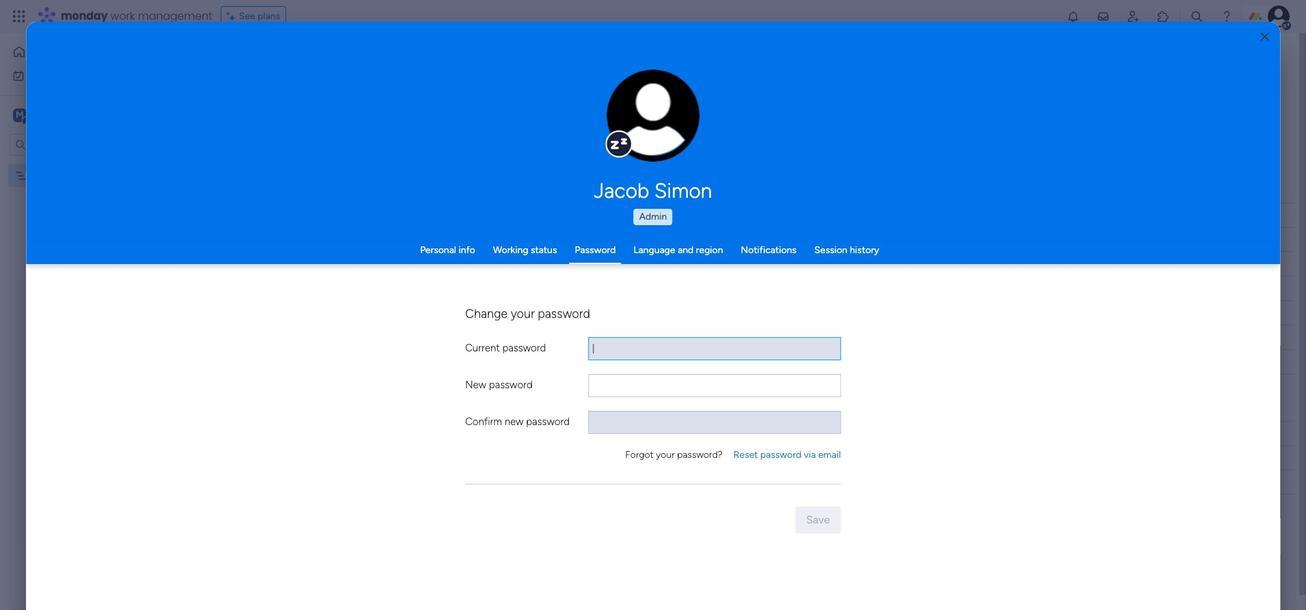 Task type: locate. For each thing, give the bounding box(es) containing it.
and
[[455, 76, 471, 87], [678, 245, 694, 256]]

password down change your password
[[503, 342, 546, 354]]

see left plans
[[239, 10, 255, 22]]

new
[[505, 416, 524, 428]]

date down simon
[[684, 209, 704, 221]]

working for working status
[[493, 245, 529, 256]]

1 horizontal spatial your
[[560, 76, 579, 87]]

1 column information image from the left
[[618, 429, 629, 440]]

due down simon
[[665, 209, 682, 221]]

new for new project
[[258, 234, 278, 246]]

your right where
[[560, 76, 579, 87]]

and left keep
[[455, 76, 471, 87]]

my
[[30, 69, 43, 81], [32, 170, 45, 181]]

1 horizontal spatial change
[[625, 123, 655, 134]]

Owner field
[[494, 427, 529, 442]]

1 vertical spatial change
[[465, 307, 508, 322]]

1 vertical spatial my
[[32, 170, 45, 181]]

not
[[565, 234, 582, 246]]

started
[[584, 234, 616, 246]]

date up password?
[[684, 428, 704, 440]]

change up picture
[[625, 123, 655, 134]]

column information image
[[618, 210, 629, 221]]

0 vertical spatial see
[[239, 10, 255, 22]]

0 horizontal spatial of
[[285, 76, 294, 87]]

2 column information image from the left
[[713, 429, 724, 440]]

0 vertical spatial new
[[258, 234, 278, 246]]

main
[[31, 108, 55, 121]]

see left more
[[623, 75, 640, 87]]

of
[[285, 76, 294, 87], [520, 76, 529, 87]]

due date
[[665, 209, 704, 221], [665, 428, 704, 440]]

notifications image
[[1067, 10, 1080, 23]]

simon
[[655, 179, 712, 204]]

1 horizontal spatial see
[[623, 75, 640, 87]]

notifications
[[741, 245, 797, 256]]

password?
[[677, 450, 723, 461]]

0 vertical spatial project
[[281, 234, 312, 246]]

project
[[281, 234, 312, 246], [258, 259, 289, 271]]

1 vertical spatial due
[[665, 428, 682, 440]]

due for first due date 'field' from the bottom of the page
[[665, 428, 682, 440]]

where
[[531, 76, 558, 87]]

due date up forgot your password? on the bottom
[[665, 428, 704, 440]]

2 date from the top
[[684, 428, 704, 440]]

more
[[642, 75, 664, 87]]

0 horizontal spatial see
[[239, 10, 255, 22]]

reset
[[734, 450, 758, 461]]

1 vertical spatial due date field
[[662, 427, 707, 442]]

column information image up forgot
[[618, 429, 629, 440]]

0 horizontal spatial new
[[258, 234, 278, 246]]

work for monday
[[110, 8, 135, 24]]

2 of from the left
[[520, 76, 529, 87]]

email
[[819, 450, 841, 461]]

1 due from the top
[[665, 209, 682, 221]]

language
[[634, 245, 676, 256]]

option
[[0, 163, 174, 166]]

1 due date from the top
[[665, 209, 704, 221]]

working left status
[[493, 245, 529, 256]]

0 vertical spatial due date field
[[662, 208, 707, 223]]

forgot
[[626, 450, 654, 461]]

apps image
[[1157, 10, 1171, 23]]

manage any type of project. assign owners, set timelines and keep track of where your project stands.
[[209, 76, 645, 87]]

personal
[[420, 245, 456, 256]]

work right monday
[[110, 8, 135, 24]]

0 vertical spatial due
[[665, 209, 682, 221]]

and up nov 17
[[678, 245, 694, 256]]

history
[[850, 245, 880, 256]]

see for see more
[[623, 75, 640, 87]]

1 vertical spatial work
[[46, 69, 66, 81]]

my left "board"
[[32, 170, 45, 181]]

password left via
[[761, 450, 802, 461]]

column information image up password?
[[713, 429, 724, 440]]

change profile picture button
[[607, 70, 700, 163]]

0 vertical spatial work
[[110, 8, 135, 24]]

change for change your password
[[465, 307, 508, 322]]

due date field down simon
[[662, 208, 707, 223]]

help image
[[1221, 10, 1234, 23]]

password
[[538, 307, 590, 322], [503, 342, 546, 354], [489, 379, 533, 391], [526, 416, 570, 428], [761, 450, 802, 461]]

1 vertical spatial date
[[684, 428, 704, 440]]

2 due from the top
[[665, 428, 682, 440]]

workspace selection element
[[13, 107, 114, 125]]

date
[[684, 209, 704, 221], [684, 428, 704, 440]]

0 horizontal spatial change
[[465, 307, 508, 322]]

column information image
[[618, 429, 629, 440], [713, 429, 724, 440]]

New password password field
[[588, 374, 841, 398]]

project left 1
[[258, 259, 289, 271]]

0 horizontal spatial work
[[46, 69, 66, 81]]

monday
[[61, 8, 108, 24]]

of right track
[[520, 76, 529, 87]]

2 due date from the top
[[665, 428, 704, 440]]

0 vertical spatial my
[[30, 69, 43, 81]]

1
[[292, 259, 295, 271]]

see inside button
[[239, 10, 255, 22]]

1 horizontal spatial new
[[465, 379, 487, 391]]

1 vertical spatial your
[[511, 307, 535, 322]]

it
[[613, 258, 619, 270]]

working status link
[[493, 245, 557, 256]]

new up project 1
[[258, 234, 278, 246]]

1 vertical spatial working
[[562, 258, 598, 270]]

0 vertical spatial and
[[455, 76, 471, 87]]

stuck
[[578, 308, 603, 319]]

password down working on it
[[538, 307, 590, 322]]

working down password link
[[562, 258, 598, 270]]

due date for first due date 'field' from the bottom of the page
[[665, 428, 704, 440]]

2 vertical spatial your
[[656, 450, 675, 461]]

reset password via email link
[[734, 449, 841, 463]]

1 vertical spatial new
[[465, 379, 487, 391]]

work down home
[[46, 69, 66, 81]]

main workspace
[[31, 108, 112, 121]]

working for working on it
[[562, 258, 598, 270]]

0 horizontal spatial your
[[511, 307, 535, 322]]

your right forgot
[[656, 450, 675, 461]]

not started
[[565, 234, 616, 246]]

confirm new password
[[465, 416, 570, 428]]

type
[[263, 76, 283, 87]]

region
[[696, 245, 723, 256]]

0 vertical spatial date
[[684, 209, 704, 221]]

0 vertical spatial change
[[625, 123, 655, 134]]

session history
[[815, 245, 880, 256]]

password up new
[[489, 379, 533, 391]]

0 vertical spatial due date
[[665, 209, 704, 221]]

set
[[398, 76, 412, 87]]

jacob simon button
[[465, 179, 841, 204]]

project
[[582, 76, 613, 87]]

due date down simon
[[665, 209, 704, 221]]

Due date field
[[662, 208, 707, 223], [662, 427, 707, 442]]

my inside list box
[[32, 170, 45, 181]]

my inside button
[[30, 69, 43, 81]]

due up forgot your password? on the bottom
[[665, 428, 682, 440]]

current password
[[465, 342, 546, 354]]

my down home
[[30, 69, 43, 81]]

reset password via email
[[734, 450, 841, 461]]

stands.
[[615, 76, 645, 87]]

change up current
[[465, 307, 508, 322]]

your
[[560, 76, 579, 87], [511, 307, 535, 322], [656, 450, 675, 461]]

1 of from the left
[[285, 76, 294, 87]]

1 vertical spatial see
[[623, 75, 640, 87]]

new for new password
[[465, 379, 487, 391]]

personal info link
[[420, 245, 475, 256]]

change inside 'change profile picture'
[[625, 123, 655, 134]]

close image
[[1261, 32, 1270, 42]]

1 vertical spatial and
[[678, 245, 694, 256]]

2 horizontal spatial your
[[656, 450, 675, 461]]

your for forgot your password?
[[656, 450, 675, 461]]

new
[[258, 234, 278, 246], [465, 379, 487, 391]]

1 horizontal spatial column information image
[[713, 429, 724, 440]]

management
[[138, 8, 212, 24]]

my work button
[[8, 65, 147, 86]]

status
[[531, 245, 557, 256]]

picture
[[640, 135, 668, 145]]

working
[[493, 245, 529, 256], [562, 258, 598, 270]]

project up 1
[[281, 234, 312, 246]]

password for current password
[[503, 342, 546, 354]]

0 vertical spatial working
[[493, 245, 529, 256]]

change
[[625, 123, 655, 134], [465, 307, 508, 322]]

select product image
[[12, 10, 26, 23]]

1 date from the top
[[684, 209, 704, 221]]

work inside button
[[46, 69, 66, 81]]

0 horizontal spatial column information image
[[618, 429, 629, 440]]

of right type
[[285, 76, 294, 87]]

1 horizontal spatial of
[[520, 76, 529, 87]]

1 vertical spatial due date
[[665, 428, 704, 440]]

due for second due date 'field' from the bottom
[[665, 209, 682, 221]]

password for reset password via email
[[761, 450, 802, 461]]

your up current password
[[511, 307, 535, 322]]

see
[[239, 10, 255, 22], [623, 75, 640, 87]]

new down current
[[465, 379, 487, 391]]

new project
[[258, 234, 312, 246]]

work
[[110, 8, 135, 24], [46, 69, 66, 81]]

1 horizontal spatial working
[[562, 258, 598, 270]]

0 horizontal spatial working
[[493, 245, 529, 256]]

due date field up forgot your password? on the bottom
[[662, 427, 707, 442]]

17
[[692, 259, 700, 270]]

1 horizontal spatial work
[[110, 8, 135, 24]]

due
[[665, 209, 682, 221], [665, 428, 682, 440]]

keep
[[473, 76, 494, 87]]



Task type: vqa. For each thing, say whether or not it's contained in the screenshot.
See for See plans
yes



Task type: describe. For each thing, give the bounding box(es) containing it.
timelines
[[414, 76, 453, 87]]

language and region link
[[634, 245, 723, 256]]

1 horizontal spatial and
[[678, 245, 694, 256]]

workspace image
[[13, 108, 27, 123]]

m
[[16, 109, 24, 121]]

password right new
[[526, 416, 570, 428]]

language and region
[[634, 245, 723, 256]]

board
[[48, 170, 72, 181]]

see more link
[[622, 74, 665, 88]]

info
[[459, 245, 475, 256]]

monday work management
[[61, 8, 212, 24]]

assign
[[332, 76, 360, 87]]

my for my work
[[30, 69, 43, 81]]

see plans
[[239, 10, 280, 22]]

date for first due date 'field' from the bottom of the page
[[684, 428, 704, 440]]

password for new password
[[489, 379, 533, 391]]

work for my
[[46, 69, 66, 81]]

date for second due date 'field' from the bottom
[[684, 209, 704, 221]]

current
[[465, 342, 500, 354]]

project 1
[[258, 259, 295, 271]]

password link
[[575, 245, 616, 256]]

plans
[[258, 10, 280, 22]]

see more
[[623, 75, 664, 87]]

Confirm new password password field
[[588, 411, 841, 435]]

inbox image
[[1097, 10, 1110, 23]]

change profile picture
[[625, 123, 683, 145]]

Current password password field
[[588, 338, 841, 361]]

my board list box
[[0, 161, 174, 372]]

2 due date field from the top
[[662, 427, 707, 442]]

session
[[815, 245, 848, 256]]

track
[[496, 76, 518, 87]]

profile
[[658, 123, 683, 134]]

Status field
[[574, 427, 608, 442]]

see plans button
[[221, 6, 286, 27]]

jacob
[[594, 179, 650, 204]]

notifications link
[[741, 245, 797, 256]]

session history link
[[815, 245, 880, 256]]

jacob simon
[[594, 179, 712, 204]]

change for change profile picture
[[625, 123, 655, 134]]

new password
[[465, 379, 533, 391]]

confirm
[[465, 416, 502, 428]]

personal info
[[420, 245, 475, 256]]

change your password
[[465, 307, 590, 322]]

jacob simon image
[[1268, 5, 1290, 27]]

see for see plans
[[239, 10, 255, 22]]

forgot your password?
[[626, 450, 723, 461]]

0 horizontal spatial and
[[455, 76, 471, 87]]

on
[[600, 258, 611, 270]]

owners,
[[363, 76, 396, 87]]

my work
[[30, 69, 66, 81]]

working status
[[493, 245, 557, 256]]

0 vertical spatial your
[[560, 76, 579, 87]]

via
[[804, 450, 816, 461]]

project.
[[296, 76, 329, 87]]

workspace
[[58, 108, 112, 121]]

column information image for due date
[[713, 429, 724, 440]]

column information image for status
[[618, 429, 629, 440]]

due date for second due date 'field' from the bottom
[[665, 209, 704, 221]]

manage
[[209, 76, 243, 87]]

home
[[31, 46, 58, 57]]

my board
[[32, 170, 72, 181]]

owner
[[497, 428, 526, 440]]

password
[[575, 245, 616, 256]]

admin
[[639, 211, 667, 223]]

home button
[[8, 41, 147, 63]]

nov 17
[[673, 259, 700, 270]]

invite members image
[[1127, 10, 1141, 23]]

nov
[[673, 259, 689, 270]]

my for my board
[[32, 170, 45, 181]]

status
[[577, 428, 605, 440]]

1 vertical spatial project
[[258, 259, 289, 271]]

search everything image
[[1190, 10, 1204, 23]]

any
[[245, 76, 261, 87]]

Search in workspace field
[[29, 137, 114, 152]]

1 due date field from the top
[[662, 208, 707, 223]]

your for change your password
[[511, 307, 535, 322]]

working on it
[[562, 258, 619, 270]]



